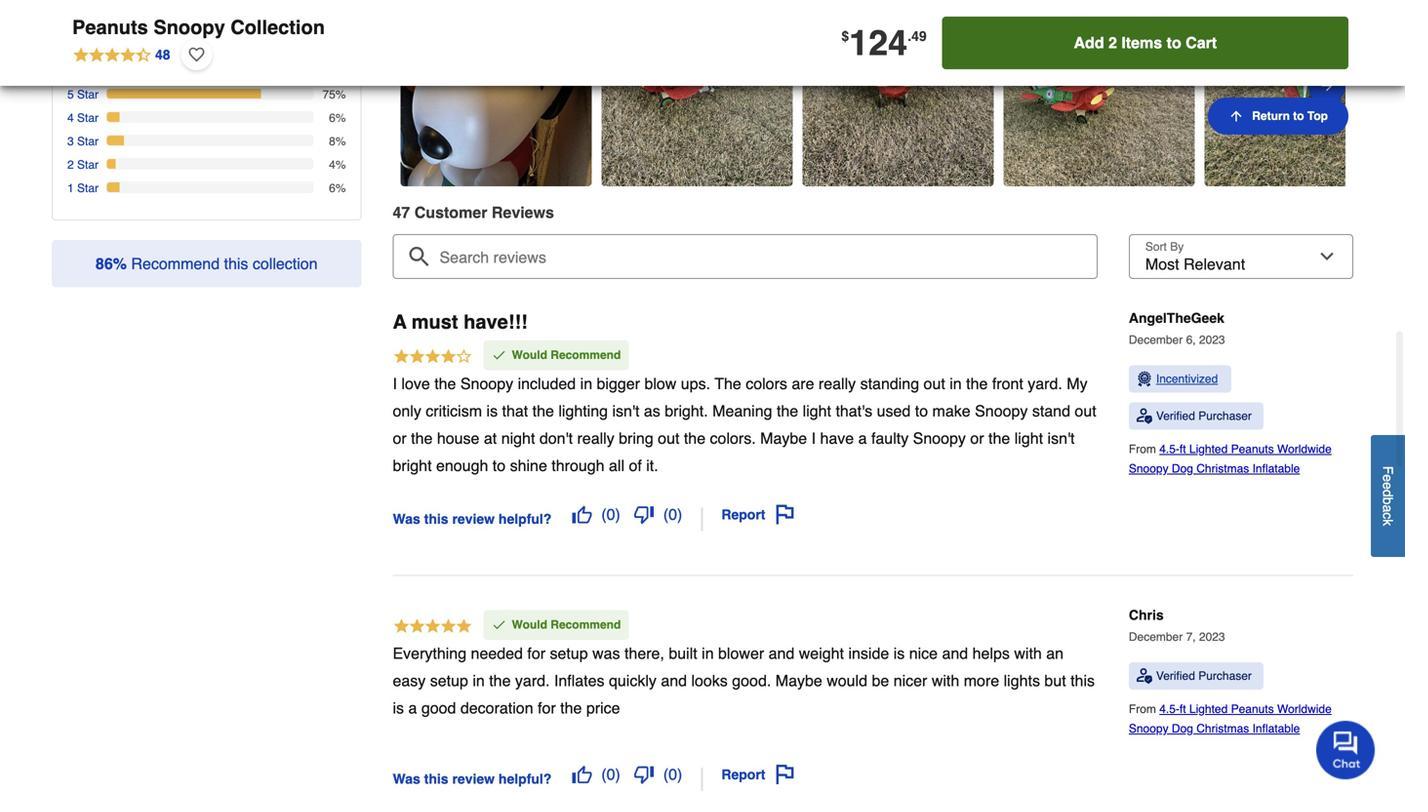 Task type: vqa. For each thing, say whether or not it's contained in the screenshot.
To
yes



Task type: locate. For each thing, give the bounding box(es) containing it.
1 horizontal spatial is
[[487, 402, 498, 420]]

47 left customer at the top of page
[[393, 204, 410, 222]]

4.4 stars image containing 48
[[72, 44, 171, 65]]

good.
[[732, 672, 771, 690]]

worldwide up the 'chat invite button' image
[[1278, 703, 1332, 717]]

yard. up stand
[[1028, 375, 1063, 393]]

2 was from the top
[[393, 771, 420, 787]]

to inside add 2 items to cart button
[[1167, 34, 1182, 52]]

inflatable
[[1253, 462, 1300, 476], [1253, 722, 1300, 736]]

8%
[[329, 135, 346, 149]]

1 vertical spatial ft
[[1180, 703, 1186, 717]]

) for chris's thumb down icon
[[677, 766, 683, 784]]

0 horizontal spatial yard.
[[515, 672, 550, 690]]

thumb down image down it.
[[634, 505, 654, 525]]

ft down 7,
[[1180, 703, 1186, 717]]

would right checkmark icon
[[512, 619, 547, 632]]

2 vertical spatial is
[[393, 699, 404, 717]]

1 vertical spatial would recommend
[[512, 619, 621, 632]]

this inside the everything needed for setup was there, built in blower and weight inside is nice and helps with an easy setup in the yard. inflates quickly and looks good. maybe would be nicer with more lights but this is a good decoration for the price
[[1071, 672, 1095, 690]]

0 vertical spatial dog
[[1172, 462, 1194, 476]]

4.4 out of 5 48 rating s | 47 reviews
[[133, 14, 314, 57]]

of inside 4.4 out of 5 48 rating s | 47 reviews
[[281, 14, 298, 37]]

i left love
[[393, 375, 397, 393]]

december inside angelthegeek december 6, 2023
[[1129, 334, 1183, 347]]

f e e d b a c k button
[[1371, 435, 1405, 557]]

uploaded image image
[[401, 81, 592, 101], [602, 81, 793, 101], [803, 81, 994, 101], [1004, 81, 1195, 101], [1205, 81, 1396, 101]]

1 horizontal spatial or
[[970, 429, 984, 447]]

isn't down stand
[[1048, 429, 1075, 447]]

2023 inside angelthegeek december 6, 2023
[[1199, 334, 1225, 347]]

2 report from the top
[[722, 767, 766, 783]]

top
[[1308, 109, 1328, 123]]

5 up 4
[[67, 88, 74, 102]]

2023 for chris
[[1199, 631, 1225, 644]]

this down the bright
[[424, 511, 449, 527]]

i left have
[[812, 429, 816, 447]]

4.5-ft lighted peanuts worldwide snoopy dog christmas inflatable link down 7,
[[1129, 703, 1332, 736]]

nicer
[[894, 672, 928, 690]]

1 inflatable from the top
[[1253, 462, 1300, 476]]

december down angelthegeek
[[1129, 334, 1183, 347]]

setup up good
[[430, 672, 468, 690]]

flag image
[[775, 505, 795, 525], [775, 765, 795, 785]]

be
[[872, 672, 889, 690]]

1 vertical spatial worldwide
[[1278, 703, 1332, 717]]

1 verified from the top
[[1156, 410, 1196, 423]]

it.
[[646, 457, 658, 475]]

to left top
[[1293, 109, 1304, 123]]

of inside i love the snoopy included in bigger blow ups. the colors are really standing out in the front yard. my only criticism is that the lighting isn't as bright. meaning the light that's used to make snoopy stand out or the house at night don't really bring out the colors. maybe i have a faulty snoopy or the light isn't bright enough to shine through all of it.
[[629, 457, 642, 475]]

was for chris
[[393, 771, 420, 787]]

recommend up bigger
[[551, 349, 621, 362]]

a left good
[[408, 699, 417, 717]]

and right "nice"
[[942, 645, 968, 663]]

1 dog from the top
[[1172, 462, 1194, 476]]

1 verified purchaser from the top
[[1156, 410, 1252, 423]]

1 vertical spatial would
[[512, 619, 547, 632]]

worldwide
[[1278, 443, 1332, 456], [1278, 703, 1332, 717]]

2 thumb down image from the top
[[634, 765, 654, 785]]

b
[[1381, 497, 1396, 505]]

was for angelthegeek
[[393, 511, 420, 527]]

$
[[842, 28, 849, 44]]

would recommend
[[512, 349, 621, 362], [512, 619, 621, 632]]

0 horizontal spatial 48
[[133, 41, 148, 57]]

2 or from the left
[[970, 429, 984, 447]]

a right have
[[859, 429, 867, 447]]

a inside the everything needed for setup was there, built in blower and weight inside is nice and helps with an easy setup in the yard. inflates quickly and looks good. maybe would be nicer with more lights but this is a good decoration for the price
[[408, 699, 417, 717]]

k
[[1381, 519, 1396, 526]]

6% down 4%
[[329, 182, 346, 195]]

chat invite button image
[[1317, 720, 1376, 780]]

1 was this review helpful? from the top
[[393, 511, 552, 527]]

3 star from the top
[[77, 135, 99, 149]]

6%
[[329, 111, 346, 125], [329, 182, 346, 195]]

2 e from the top
[[1381, 482, 1396, 490]]

0 vertical spatial 4.5-
[[1160, 443, 1180, 456]]

with right nicer
[[932, 672, 960, 690]]

3 star
[[67, 135, 99, 149]]

thumb down image
[[634, 505, 654, 525], [634, 765, 654, 785]]

this right the but
[[1071, 672, 1095, 690]]

2 worldwide from the top
[[1278, 703, 1332, 717]]

helpful? for chris
[[499, 771, 552, 787]]

was this review helpful? for chris
[[393, 771, 552, 787]]

the up the bright
[[411, 429, 433, 447]]

0 vertical spatial really
[[819, 375, 856, 393]]

1 vertical spatial 5
[[67, 88, 74, 102]]

1 vertical spatial maybe
[[776, 672, 823, 690]]

the down inflates
[[560, 699, 582, 717]]

0 for thumb down icon associated with angelthegeek
[[669, 506, 677, 524]]

to
[[1167, 34, 1182, 52], [1293, 109, 1304, 123], [915, 402, 928, 420], [493, 457, 506, 475]]

1 horizontal spatial yard.
[[1028, 375, 1063, 393]]

f e e d b a c k
[[1381, 466, 1396, 526]]

0 horizontal spatial 2
[[67, 158, 74, 172]]

0 vertical spatial helpful?
[[499, 511, 552, 527]]

0 vertical spatial was
[[393, 511, 420, 527]]

1 would from the top
[[512, 349, 547, 362]]

47 right |
[[210, 41, 225, 57]]

recommend right %
[[131, 255, 220, 273]]

recommend
[[131, 255, 220, 273], [551, 349, 621, 362], [551, 619, 621, 632]]

1 horizontal spatial 48
[[155, 47, 170, 62]]

star for 4 star
[[77, 111, 99, 125]]

star up 4 star
[[77, 88, 99, 102]]

0 vertical spatial ft
[[1180, 443, 1186, 456]]

4.5-ft lighted peanuts worldwide snoopy dog christmas inflatable link down incentivized
[[1129, 443, 1332, 476]]

don't
[[540, 429, 573, 447]]

purchaser down chris december 7, 2023
[[1199, 670, 1252, 683]]

verified down incentivized
[[1156, 410, 1196, 423]]

1 vertical spatial verified
[[1156, 670, 1196, 683]]

4 star from the top
[[77, 158, 99, 172]]

1 vertical spatial 4.4 stars image
[[72, 44, 171, 65]]

2 vertical spatial a
[[408, 699, 417, 717]]

2 horizontal spatial and
[[942, 645, 968, 663]]

2 horizontal spatial a
[[1381, 505, 1396, 512]]

2 purchaser from the top
[[1199, 670, 1252, 683]]

0 vertical spatial light
[[803, 402, 832, 420]]

3 uploaded image image from the left
[[803, 81, 994, 101]]

thumb up image
[[572, 765, 592, 785]]

0 vertical spatial worldwide
[[1278, 443, 1332, 456]]

1 report button from the top
[[715, 498, 802, 532]]

was this review helpful? down enough
[[393, 511, 552, 527]]

2023 right 7,
[[1199, 631, 1225, 644]]

purchaser
[[1199, 410, 1252, 423], [1199, 670, 1252, 683]]

47
[[210, 41, 225, 57], [393, 204, 410, 222]]

star
[[77, 88, 99, 102], [77, 111, 99, 125], [77, 135, 99, 149], [77, 158, 99, 172], [77, 182, 99, 195]]

december down chris
[[1129, 631, 1183, 644]]

1 vertical spatial report
[[722, 767, 766, 783]]

6% for 4 star
[[329, 111, 346, 125]]

0 vertical spatial december
[[1129, 334, 1183, 347]]

recommend up was
[[551, 619, 621, 632]]

love
[[402, 375, 430, 393]]

e up d
[[1381, 474, 1396, 482]]

and
[[769, 645, 795, 663], [942, 645, 968, 663], [661, 672, 687, 690]]

verified purchaser down 7,
[[1156, 670, 1252, 683]]

0 horizontal spatial s
[[192, 41, 198, 57]]

isn't left the as
[[612, 402, 640, 420]]

from down incentivised review icon
[[1129, 443, 1160, 456]]

needed
[[471, 645, 523, 663]]

0 horizontal spatial or
[[393, 429, 407, 447]]

review down decoration
[[452, 771, 495, 787]]

1 was from the top
[[393, 511, 420, 527]]

for right needed
[[527, 645, 546, 663]]

this
[[224, 255, 248, 273], [424, 511, 449, 527], [1071, 672, 1095, 690], [424, 771, 449, 787]]

isn't
[[612, 402, 640, 420], [1048, 429, 1075, 447]]

1 vertical spatial christmas
[[1197, 722, 1250, 736]]

1 vertical spatial recommend
[[551, 349, 621, 362]]

peanuts
[[72, 16, 148, 39], [1231, 443, 1274, 456], [1231, 703, 1274, 717]]

standing
[[860, 375, 919, 393]]

4.5-ft lighted peanuts worldwide snoopy dog christmas inflatable down incentivized
[[1129, 443, 1332, 476]]

review for chris
[[452, 771, 495, 787]]

4 stars image
[[393, 347, 473, 367]]

0 vertical spatial 5
[[303, 14, 314, 37]]

4.5-ft lighted peanuts worldwide snoopy dog christmas inflatable down 7,
[[1129, 703, 1332, 736]]

maybe inside the everything needed for setup was there, built in blower and weight inside is nice and helps with an easy setup in the yard. inflates quickly and looks good. maybe would be nicer with more lights but this is a good decoration for the price
[[776, 672, 823, 690]]

star right 4
[[77, 111, 99, 125]]

report button for angelthegeek
[[715, 498, 802, 532]]

1 vertical spatial for
[[538, 699, 556, 717]]

report button for chris
[[715, 759, 802, 792]]

the down front
[[989, 429, 1010, 447]]

chris
[[1129, 608, 1164, 623]]

the left front
[[966, 375, 988, 393]]

1 horizontal spatial really
[[819, 375, 856, 393]]

2 6% from the top
[[329, 182, 346, 195]]

0 vertical spatial a
[[859, 429, 867, 447]]

is left "nice"
[[894, 645, 905, 663]]

2 4.5-ft lighted peanuts worldwide snoopy dog christmas inflatable from the top
[[1129, 703, 1332, 736]]

4.5-ft lighted peanuts worldwide snoopy dog christmas inflatable for first 4.5-ft lighted peanuts worldwide snoopy dog christmas inflatable 'link' from the bottom of the page
[[1129, 703, 1332, 736]]

0 vertical spatial i
[[393, 375, 397, 393]]

0 vertical spatial yard.
[[1028, 375, 1063, 393]]

0 vertical spatial for
[[527, 645, 546, 663]]

report button down colors.
[[715, 498, 802, 532]]

47 customer review s
[[393, 204, 554, 222]]

1 vertical spatial inflatable
[[1253, 722, 1300, 736]]

0 horizontal spatial setup
[[430, 672, 468, 690]]

$ 124 . 49
[[842, 23, 927, 63]]

1 ft from the top
[[1180, 443, 1186, 456]]

0 vertical spatial from
[[1129, 443, 1160, 456]]

1 star from the top
[[77, 88, 99, 102]]

1 vertical spatial really
[[577, 429, 615, 447]]

would recommend for checkmark image
[[512, 349, 621, 362]]

( for thumb up icon
[[601, 506, 607, 524]]

4%
[[329, 158, 346, 172]]

1 star
[[67, 182, 99, 195]]

lighted down incentivized
[[1190, 443, 1228, 456]]

2 helpful? from the top
[[499, 771, 552, 787]]

2 uploaded image image from the left
[[602, 81, 793, 101]]

2023 inside chris december 7, 2023
[[1199, 631, 1225, 644]]

4.5-ft lighted peanuts worldwide snoopy dog christmas inflatable link
[[1129, 443, 1332, 476], [1129, 703, 1332, 736]]

0 vertical spatial with
[[1014, 645, 1042, 663]]

verified purchaser down incentivized
[[1156, 410, 1252, 423]]

with
[[1014, 645, 1042, 663], [932, 672, 960, 690]]

0 vertical spatial thumb down image
[[634, 505, 654, 525]]

or down make
[[970, 429, 984, 447]]

ft
[[1180, 443, 1186, 456], [1180, 703, 1186, 717]]

2 report button from the top
[[715, 759, 802, 792]]

1 vertical spatial flag image
[[775, 765, 795, 785]]

helpful? for angelthegeek
[[499, 511, 552, 527]]

0 vertical spatial 2
[[1109, 34, 1117, 52]]

everything needed for setup was there, built in blower and weight inside is nice and helps with an easy setup in the yard. inflates quickly and looks good. maybe would be nicer with more lights but this is a good decoration for the price
[[393, 645, 1095, 717]]

included
[[518, 375, 576, 393]]

0 vertical spatial flag image
[[775, 505, 795, 525]]

1 vertical spatial was
[[393, 771, 420, 787]]

2 verified from the top
[[1156, 670, 1196, 683]]

2 2023 from the top
[[1199, 631, 1225, 644]]

0 horizontal spatial is
[[393, 699, 404, 717]]

star right 3
[[77, 135, 99, 149]]

1 vertical spatial 4.5-
[[1160, 703, 1180, 717]]

1 from from the top
[[1129, 443, 1160, 456]]

the down are in the top right of the page
[[777, 402, 799, 420]]

1 horizontal spatial i
[[812, 429, 816, 447]]

really up that's at the bottom right of the page
[[819, 375, 856, 393]]

2 up 1
[[67, 158, 74, 172]]

a up "k"
[[1381, 505, 1396, 512]]

is down easy
[[393, 699, 404, 717]]

1 2023 from the top
[[1199, 334, 1225, 347]]

0 vertical spatial review
[[452, 511, 495, 527]]

light down are in the top right of the page
[[803, 402, 832, 420]]

1 vertical spatial thumb down image
[[634, 765, 654, 785]]

1 would recommend from the top
[[512, 349, 621, 362]]

would right checkmark image
[[512, 349, 547, 362]]

or down 'only'
[[393, 429, 407, 447]]

0 vertical spatial would
[[512, 349, 547, 362]]

0 vertical spatial purchaser
[[1199, 410, 1252, 423]]

0 vertical spatial christmas
[[1197, 462, 1250, 476]]

2 flag image from the top
[[775, 765, 795, 785]]

really down lighting
[[577, 429, 615, 447]]

1 helpful? from the top
[[499, 511, 552, 527]]

1 vertical spatial report button
[[715, 759, 802, 792]]

inside
[[849, 645, 889, 663]]

0 vertical spatial s
[[192, 41, 198, 57]]

1 thumb down image from the top
[[634, 505, 654, 525]]

2 review from the top
[[452, 771, 495, 787]]

2 verified purchaser from the top
[[1156, 670, 1252, 683]]

flag image for chris
[[775, 765, 795, 785]]

report for chris
[[722, 767, 766, 783]]

star for 1 star
[[77, 182, 99, 195]]

1 uploaded image image from the left
[[401, 81, 592, 101]]

a inside 'button'
[[1381, 505, 1396, 512]]

f
[[1381, 466, 1396, 474]]

( for chris's thumb down icon
[[663, 766, 669, 784]]

helpful? down shine
[[499, 511, 552, 527]]

out
[[249, 14, 276, 37], [924, 375, 946, 393], [1075, 402, 1097, 420], [658, 429, 680, 447]]

2023 right "6,"
[[1199, 334, 1225, 347]]

2 dog from the top
[[1172, 722, 1194, 736]]

2
[[1109, 34, 1117, 52], [67, 158, 74, 172]]

1 vertical spatial isn't
[[1048, 429, 1075, 447]]

helpful? left thumb up image
[[499, 771, 552, 787]]

or
[[393, 429, 407, 447], [970, 429, 984, 447]]

48 inside 4.4 out of 5 48 rating s | 47 reviews
[[133, 41, 148, 57]]

december for chris
[[1129, 631, 1183, 644]]

2 december from the top
[[1129, 631, 1183, 644]]

2 would recommend from the top
[[512, 619, 621, 632]]

1 vertical spatial i
[[812, 429, 816, 447]]

5 star from the top
[[77, 182, 99, 195]]

verified purchaser icon image down chris december 7, 2023
[[1137, 669, 1153, 684]]

worldwide left f e e d b a c k 'button'
[[1278, 443, 1332, 456]]

0 vertical spatial report
[[722, 507, 766, 523]]

would for checkmark image
[[512, 349, 547, 362]]

light down stand
[[1015, 429, 1043, 447]]

1 review from the top
[[452, 511, 495, 527]]

verified down 7,
[[1156, 670, 1196, 683]]

2 from from the top
[[1129, 703, 1160, 717]]

1 report from the top
[[722, 507, 766, 523]]

1 vertical spatial of
[[629, 457, 642, 475]]

thumb down image right thumb up image
[[634, 765, 654, 785]]

0 horizontal spatial of
[[281, 14, 298, 37]]

1 vertical spatial december
[[1129, 631, 1183, 644]]

1 vertical spatial dog
[[1172, 722, 1194, 736]]

setup up inflates
[[550, 645, 588, 663]]

report button down good.
[[715, 759, 802, 792]]

to inside return to top button
[[1293, 109, 1304, 123]]

verified
[[1156, 410, 1196, 423], [1156, 670, 1196, 683]]

0 vertical spatial is
[[487, 402, 498, 420]]

yard. inside the everything needed for setup was there, built in blower and weight inside is nice and helps with an easy setup in the yard. inflates quickly and looks good. maybe would be nicer with more lights but this is a good decoration for the price
[[515, 672, 550, 690]]

48 inside button
[[155, 47, 170, 62]]

blow
[[645, 375, 677, 393]]

1 december from the top
[[1129, 334, 1183, 347]]

for
[[527, 645, 546, 663], [538, 699, 556, 717]]

2 would from the top
[[512, 619, 547, 632]]

ft down incentivized
[[1180, 443, 1186, 456]]

inflates
[[554, 672, 605, 690]]

1 vertical spatial lighted
[[1190, 703, 1228, 717]]

in down needed
[[473, 672, 485, 690]]

49
[[912, 28, 927, 44]]

would recommend up was
[[512, 619, 621, 632]]

star right 1
[[77, 182, 99, 195]]

review
[[452, 511, 495, 527], [452, 771, 495, 787]]

snoopy
[[154, 16, 225, 39], [461, 375, 514, 393], [975, 402, 1028, 420], [913, 429, 966, 447], [1129, 462, 1169, 476], [1129, 722, 1169, 736]]

e up b
[[1381, 482, 1396, 490]]

6% for 1 star
[[329, 182, 346, 195]]

1 6% from the top
[[329, 111, 346, 125]]

0 for chris's thumb down icon
[[669, 766, 677, 784]]

built
[[669, 645, 698, 663]]

report down the everything needed for setup was there, built in blower and weight inside is nice and helps with an easy setup in the yard. inflates quickly and looks good. maybe would be nicer with more lights but this is a good decoration for the price
[[722, 767, 766, 783]]

1 e from the top
[[1381, 474, 1396, 482]]

1 vertical spatial from
[[1129, 703, 1160, 717]]

1 4.5-ft lighted peanuts worldwide snoopy dog christmas inflatable from the top
[[1129, 443, 1332, 476]]

(
[[601, 506, 607, 524], [663, 506, 669, 524], [601, 766, 607, 784], [663, 766, 669, 784]]

1 vertical spatial helpful?
[[499, 771, 552, 787]]

0 vertical spatial verified
[[1156, 410, 1196, 423]]

0 for thumb up icon
[[607, 506, 615, 524]]

was
[[393, 511, 420, 527], [393, 771, 420, 787]]

1 vertical spatial 6%
[[329, 182, 346, 195]]

1
[[67, 182, 74, 195]]

1 flag image from the top
[[775, 505, 795, 525]]

1 vertical spatial 2023
[[1199, 631, 1225, 644]]

verified purchaser icon image down incentivised review icon
[[1137, 409, 1153, 424]]

2 ft from the top
[[1180, 703, 1186, 717]]

1 horizontal spatial a
[[859, 429, 867, 447]]

angelthegeek december 6, 2023
[[1129, 311, 1225, 347]]

0 horizontal spatial with
[[932, 672, 960, 690]]

lighted down 7,
[[1190, 703, 1228, 717]]

really
[[819, 375, 856, 393], [577, 429, 615, 447]]

everything
[[393, 645, 467, 663]]

would recommend up included
[[512, 349, 621, 362]]

0 vertical spatial lighted
[[1190, 443, 1228, 456]]

for down inflates
[[538, 699, 556, 717]]

1 horizontal spatial setup
[[550, 645, 588, 663]]

1 horizontal spatial 2
[[1109, 34, 1117, 52]]

is inside i love the snoopy included in bigger blow ups. the colors are really standing out in the front yard. my only criticism is that the lighting isn't as bright. meaning the light that's used to make snoopy stand out or the house at night don't really bring out the colors. maybe i have a faulty snoopy or the light isn't bright enough to shine through all of it.
[[487, 402, 498, 420]]

0 vertical spatial 4.5-ft lighted peanuts worldwide snoopy dog christmas inflatable link
[[1129, 443, 1332, 476]]

at
[[484, 429, 497, 447]]

verified for second verified purchaser icon from the bottom of the page
[[1156, 410, 1196, 423]]

have!!!
[[464, 311, 528, 334]]

0 vertical spatial was this review helpful?
[[393, 511, 552, 527]]

is
[[487, 402, 498, 420], [894, 645, 905, 663], [393, 699, 404, 717]]

and left weight
[[769, 645, 795, 663]]

a inside i love the snoopy included in bigger blow ups. the colors are really standing out in the front yard. my only criticism is that the lighting isn't as bright. meaning the light that's used to make snoopy stand out or the house at night don't really bring out the colors. maybe i have a faulty snoopy or the light isn't bright enough to shine through all of it.
[[859, 429, 867, 447]]

colors
[[746, 375, 788, 393]]

d
[[1381, 490, 1396, 497]]

0 horizontal spatial 47
[[210, 41, 225, 57]]

0 horizontal spatial isn't
[[612, 402, 640, 420]]

must
[[412, 311, 458, 334]]

2 verified purchaser icon image from the top
[[1137, 669, 1153, 684]]

1 horizontal spatial of
[[629, 457, 642, 475]]

verified purchaser icon image
[[1137, 409, 1153, 424], [1137, 669, 1153, 684]]

lighted
[[1190, 443, 1228, 456], [1190, 703, 1228, 717]]

star for 5 star
[[77, 88, 99, 102]]

5 right 4.4
[[303, 14, 314, 37]]

recommend for checkmark icon
[[551, 619, 621, 632]]

s
[[192, 41, 198, 57], [546, 204, 554, 222]]

0 vertical spatial verified purchaser icon image
[[1137, 409, 1153, 424]]

4.5- down incentivized
[[1160, 443, 1180, 456]]

1 vertical spatial review
[[452, 771, 495, 787]]

december inside chris december 7, 2023
[[1129, 631, 1183, 644]]

shine
[[510, 457, 547, 475]]

2 4.5-ft lighted peanuts worldwide snoopy dog christmas inflatable link from the top
[[1129, 703, 1332, 736]]

0 horizontal spatial really
[[577, 429, 615, 447]]

2 christmas from the top
[[1197, 722, 1250, 736]]

this left collection
[[224, 255, 248, 273]]

5
[[303, 14, 314, 37], [67, 88, 74, 102]]

dog
[[1172, 462, 1194, 476], [1172, 722, 1194, 736]]

with left an
[[1014, 645, 1042, 663]]

2 was this review helpful? from the top
[[393, 771, 552, 787]]

4.5-ft lighted peanuts worldwide snoopy dog christmas inflatable
[[1129, 443, 1332, 476], [1129, 703, 1332, 736]]

4.5- down chris december 7, 2023
[[1160, 703, 1180, 717]]

2 star from the top
[[77, 111, 99, 125]]

of right 4.4
[[281, 14, 298, 37]]

december
[[1129, 334, 1183, 347], [1129, 631, 1183, 644]]

2 vertical spatial recommend
[[551, 619, 621, 632]]

dog down incentivized
[[1172, 462, 1194, 476]]

s inside 4.4 out of 5 48 rating s | 47 reviews
[[192, 41, 198, 57]]

0 vertical spatial verified purchaser
[[1156, 410, 1252, 423]]

1 4.5- from the top
[[1160, 443, 1180, 456]]

a
[[859, 429, 867, 447], [1381, 505, 1396, 512], [408, 699, 417, 717]]

maybe down meaning
[[760, 429, 807, 447]]

2 inflatable from the top
[[1253, 722, 1300, 736]]

was this review helpful?
[[393, 511, 552, 527], [393, 771, 552, 787]]

4.4 stars image
[[99, 11, 209, 39], [72, 44, 171, 65]]

2023 for angelthegeek
[[1199, 334, 1225, 347]]

1 vertical spatial purchaser
[[1199, 670, 1252, 683]]

6,
[[1186, 334, 1196, 347]]

1 vertical spatial light
[[1015, 429, 1043, 447]]

1 verified purchaser icon image from the top
[[1137, 409, 1153, 424]]



Task type: describe. For each thing, give the bounding box(es) containing it.
from for first 4.5-ft lighted peanuts worldwide snoopy dog christmas inflatable 'link' from the top
[[1129, 443, 1160, 456]]

1 4.5-ft lighted peanuts worldwide snoopy dog christmas inflatable link from the top
[[1129, 443, 1332, 476]]

the up decoration
[[489, 672, 511, 690]]

0 for thumb up image
[[607, 766, 615, 784]]

dog for first 4.5-ft lighted peanuts worldwide snoopy dog christmas inflatable 'link' from the top
[[1172, 462, 1194, 476]]

to down at
[[493, 457, 506, 475]]

through
[[552, 457, 605, 475]]

1 horizontal spatial and
[[769, 645, 795, 663]]

1 horizontal spatial light
[[1015, 429, 1043, 447]]

4.4
[[216, 14, 243, 37]]

an
[[1046, 645, 1064, 663]]

Search reviews text field
[[401, 234, 1090, 268]]

are
[[792, 375, 814, 393]]

price
[[586, 699, 620, 717]]

recommend for checkmark image
[[551, 349, 621, 362]]

) for thumb down icon associated with angelthegeek
[[677, 506, 683, 524]]

1 lighted from the top
[[1190, 443, 1228, 456]]

used
[[877, 402, 911, 420]]

( for thumb down icon associated with angelthegeek
[[663, 506, 669, 524]]

rating
[[152, 41, 192, 57]]

checkmark image
[[491, 617, 507, 633]]

there,
[[625, 645, 665, 663]]

checkmark image
[[491, 347, 507, 363]]

out inside 4.4 out of 5 48 rating s | 47 reviews
[[249, 14, 276, 37]]

helps
[[973, 645, 1010, 663]]

i love the snoopy included in bigger blow ups. the colors are really standing out in the front yard. my only criticism is that the lighting isn't as bright. meaning the light that's used to make snoopy stand out or the house at night don't really bring out the colors. maybe i have a faulty snoopy or the light isn't bright enough to shine through all of it.
[[393, 375, 1097, 475]]

75%
[[323, 88, 346, 102]]

arrow right image
[[1320, 74, 1335, 98]]

2 vertical spatial peanuts
[[1231, 703, 1274, 717]]

decoration
[[461, 699, 533, 717]]

4 uploaded image image from the left
[[1004, 81, 1195, 101]]

1 vertical spatial 2
[[67, 158, 74, 172]]

cart
[[1186, 34, 1217, 52]]

out up make
[[924, 375, 946, 393]]

%
[[113, 255, 127, 273]]

) for thumb up image
[[615, 766, 621, 784]]

2 inside add 2 items to cart button
[[1109, 34, 1117, 52]]

5 stars image
[[393, 617, 473, 637]]

.
[[908, 28, 912, 44]]

add 2 items to cart button
[[942, 17, 1349, 69]]

5 uploaded image image from the left
[[1205, 81, 1396, 101]]

this down good
[[424, 771, 449, 787]]

0 horizontal spatial and
[[661, 672, 687, 690]]

incentivised review icon image
[[1137, 372, 1153, 387]]

1 horizontal spatial 47
[[393, 204, 410, 222]]

1 christmas from the top
[[1197, 462, 1250, 476]]

1 worldwide from the top
[[1278, 443, 1332, 456]]

dog for first 4.5-ft lighted peanuts worldwide snoopy dog christmas inflatable 'link' from the bottom of the page
[[1172, 722, 1194, 736]]

incentivized
[[1156, 373, 1218, 386]]

december for angelthegeek
[[1129, 334, 1183, 347]]

|
[[202, 41, 206, 57]]

night
[[501, 429, 535, 447]]

weight
[[799, 645, 844, 663]]

4.5-ft lighted peanuts worldwide snoopy dog christmas inflatable for first 4.5-ft lighted peanuts worldwide snoopy dog christmas inflatable 'link' from the top
[[1129, 443, 1332, 476]]

7,
[[1186, 631, 1196, 644]]

was
[[593, 645, 620, 663]]

would recommend for checkmark icon
[[512, 619, 621, 632]]

( for thumb up image
[[601, 766, 607, 784]]

my
[[1067, 375, 1088, 393]]

only
[[393, 402, 421, 420]]

3
[[67, 135, 74, 149]]

the up criticism
[[435, 375, 456, 393]]

124
[[849, 23, 908, 63]]

from for first 4.5-ft lighted peanuts worldwide snoopy dog christmas inflatable 'link' from the bottom of the page
[[1129, 703, 1160, 717]]

yard. inside i love the snoopy included in bigger blow ups. the colors are really standing out in the front yard. my only criticism is that the lighting isn't as bright. meaning the light that's used to make snoopy stand out or the house at night don't really bring out the colors. maybe i have a faulty snoopy or the light isn't bright enough to shine through all of it.
[[1028, 375, 1063, 393]]

was this review helpful? for angelthegeek
[[393, 511, 552, 527]]

return to top
[[1252, 109, 1328, 123]]

add 2 items to cart
[[1074, 34, 1217, 52]]

48 button
[[72, 39, 171, 70]]

in up lighting
[[580, 375, 593, 393]]

2 horizontal spatial is
[[894, 645, 905, 663]]

4
[[67, 111, 74, 125]]

2 star
[[67, 158, 99, 172]]

the down included
[[533, 402, 554, 420]]

1 vertical spatial with
[[932, 672, 960, 690]]

bigger
[[597, 375, 640, 393]]

0 horizontal spatial 5
[[67, 88, 74, 102]]

add
[[1074, 34, 1104, 52]]

ups.
[[681, 375, 711, 393]]

1 horizontal spatial isn't
[[1048, 429, 1075, 447]]

angelthegeek
[[1129, 311, 1225, 326]]

collection
[[231, 16, 325, 39]]

1 vertical spatial setup
[[430, 672, 468, 690]]

a must have!!!
[[393, 311, 528, 334]]

star for 3 star
[[77, 135, 99, 149]]

return to top button
[[1209, 98, 1349, 135]]

criticism
[[426, 402, 482, 420]]

reviews
[[229, 41, 280, 57]]

verified for 1st verified purchaser icon from the bottom of the page
[[1156, 670, 1196, 683]]

heart outline image
[[189, 44, 205, 65]]

) for thumb up icon
[[615, 506, 621, 524]]

2 4.5- from the top
[[1160, 703, 1180, 717]]

all
[[609, 457, 625, 475]]

house
[[437, 429, 480, 447]]

0 vertical spatial isn't
[[612, 402, 640, 420]]

flag image for angelthegeek
[[775, 505, 795, 525]]

4 star
[[67, 111, 99, 125]]

colors.
[[710, 429, 756, 447]]

that's
[[836, 402, 873, 420]]

as
[[644, 402, 661, 420]]

arrow up image
[[1229, 108, 1245, 124]]

1 or from the left
[[393, 429, 407, 447]]

out down the my
[[1075, 402, 1097, 420]]

chris december 7, 2023
[[1129, 608, 1225, 644]]

that
[[502, 402, 528, 420]]

nice
[[909, 645, 938, 663]]

47 inside 4.4 out of 5 48 rating s | 47 reviews
[[210, 41, 225, 57]]

bright.
[[665, 402, 708, 420]]

0 vertical spatial peanuts
[[72, 16, 148, 39]]

in up make
[[950, 375, 962, 393]]

maybe inside i love the snoopy included in bigger blow ups. the colors are really standing out in the front yard. my only criticism is that the lighting isn't as bright. meaning the light that's used to make snoopy stand out or the house at night don't really bring out the colors. maybe i have a faulty snoopy or the light isn't bright enough to shine through all of it.
[[760, 429, 807, 447]]

make
[[933, 402, 971, 420]]

0 vertical spatial setup
[[550, 645, 588, 663]]

front
[[992, 375, 1024, 393]]

good
[[421, 699, 456, 717]]

would for checkmark icon
[[512, 619, 547, 632]]

thumb down image for chris
[[634, 765, 654, 785]]

to right "used"
[[915, 402, 928, 420]]

lights
[[1004, 672, 1040, 690]]

lighting
[[559, 402, 608, 420]]

in right built
[[702, 645, 714, 663]]

the
[[715, 375, 742, 393]]

easy
[[393, 672, 426, 690]]

1 purchaser from the top
[[1199, 410, 1252, 423]]

1 horizontal spatial with
[[1014, 645, 1042, 663]]

looks
[[691, 672, 728, 690]]

peanuts snoopy collection
[[72, 16, 325, 39]]

collection
[[253, 255, 318, 273]]

thumb down image for angelthegeek
[[634, 505, 654, 525]]

enough
[[436, 457, 488, 475]]

blower
[[718, 645, 764, 663]]

1 horizontal spatial s
[[546, 204, 554, 222]]

return
[[1252, 109, 1290, 123]]

quickly
[[609, 672, 657, 690]]

0 vertical spatial 4.4 stars image
[[99, 11, 209, 39]]

meaning
[[713, 402, 773, 420]]

review
[[492, 204, 546, 222]]

the down bright.
[[684, 429, 706, 447]]

stand
[[1032, 402, 1071, 420]]

out up it.
[[658, 429, 680, 447]]

a
[[393, 311, 407, 334]]

review for angelthegeek
[[452, 511, 495, 527]]

report for angelthegeek
[[722, 507, 766, 523]]

customer
[[415, 204, 487, 222]]

5 inside 4.4 out of 5 48 rating s | 47 reviews
[[303, 14, 314, 37]]

more
[[964, 672, 1000, 690]]

1 vertical spatial peanuts
[[1231, 443, 1274, 456]]

star for 2 star
[[77, 158, 99, 172]]

2 lighted from the top
[[1190, 703, 1228, 717]]

0 vertical spatial recommend
[[131, 255, 220, 273]]

bring
[[619, 429, 654, 447]]

faulty
[[872, 429, 909, 447]]

thumb up image
[[572, 505, 592, 525]]

0 horizontal spatial light
[[803, 402, 832, 420]]



